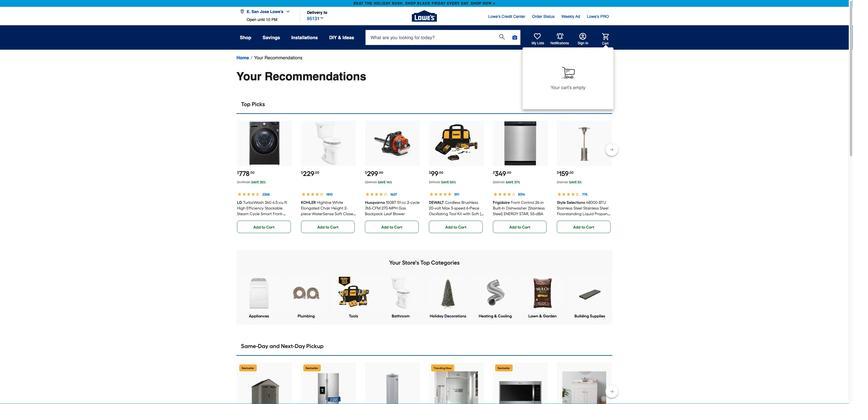 Task type: describe. For each thing, give the bounding box(es) containing it.
frigidaire
[[493, 200, 510, 205]]

tools link
[[349, 313, 358, 319]]

highline white elongated chair height 2- piece watersense soft close toilet 12-in rough-in 1.28-gpf
[[301, 200, 353, 222]]

home
[[237, 55, 249, 60]]

diy
[[329, 35, 337, 40]]

$199.00 save 50%
[[429, 180, 456, 184]]

95131 button
[[307, 15, 324, 22]]

$559.00
[[493, 180, 505, 184]]

toilet
[[301, 217, 311, 222]]

(black
[[262, 217, 273, 222]]

cart for 778
[[266, 225, 275, 230]]

now
[[446, 366, 452, 370]]

lowe's pro link
[[587, 14, 609, 19]]

in inside button
[[586, 41, 589, 45]]

2 bestseller link from the left
[[301, 363, 356, 404]]

beat the holiday rush. shop black friday every day. shop now >
[[354, 1, 496, 5]]

steam
[[237, 211, 249, 216]]

height
[[332, 206, 343, 211]]

2- inside highline white elongated chair height 2- piece watersense soft close toilet 12-in rough-in 1.28-gpf
[[344, 206, 348, 211]]

built-
[[493, 206, 502, 211]]

and
[[270, 343, 280, 350]]

rough-
[[321, 217, 333, 222]]

$1,199.00
[[237, 180, 250, 184]]

soft inside cordless brushless 20-volt max 3-speed 6-piece oscillating tool kit with soft (1- battery included)
[[472, 211, 479, 216]]

soft inside highline white elongated chair height 2- piece watersense soft close toilet 12-in rough-in 1.28-gpf
[[335, 211, 342, 216]]

star
[[253, 223, 262, 228]]

front
[[511, 200, 520, 205]]

my lists link
[[532, 33, 544, 45]]

sign in
[[578, 41, 589, 45]]

add to cart inside 229 list item
[[317, 225, 339, 230]]

e. san jose lowe's
[[247, 9, 284, 14]]

close
[[343, 211, 353, 216]]

add for 349
[[509, 225, 517, 230]]

$ for 229
[[301, 170, 303, 175]]

to for 299
[[390, 225, 393, 230]]

leaf
[[384, 211, 392, 216]]

plumbing
[[298, 314, 315, 319]]

steel) inside turbowash 360 4.5-cu ft high efficiency stackable steam cycle smart front- load washer (black steel) energy star
[[274, 217, 284, 222]]

in inside the front control 24-in built-in dishwasher (stainless steel) energy star, 55-dba
[[502, 206, 505, 211]]

building supplies list item
[[568, 275, 612, 319]]

my
[[532, 41, 537, 45]]

lg turbowash 360 4.5-cu ft high efficiency stackable steam cycle smart front-load washer (black steel) energy star image
[[243, 121, 287, 165]]

efficiency
[[247, 206, 264, 211]]

lowe's inside button
[[270, 9, 284, 14]]

150bt 51-cc 2-cycle 765-cfm 270-mph gas backpack leaf blower
[[365, 200, 420, 216]]

0 vertical spatial your recommendations
[[254, 55, 303, 60]]

heating
[[479, 314, 494, 319]]

decorations
[[445, 314, 467, 319]]

building supplies
[[575, 314, 605, 319]]

add to cart for 159
[[573, 225, 595, 230]]

349 list item
[[493, 121, 548, 233]]

tools image
[[337, 277, 370, 309]]

55-
[[531, 211, 536, 216]]

$ for 99
[[429, 170, 431, 175]]

1 day from the left
[[258, 343, 268, 350]]

bestseller for whirlpool 1.7-cu ft 1000-watt over-the-range microwave (fingerprint resistant stainless steel) image
[[498, 366, 510, 370]]

2 stainless from the left
[[583, 206, 599, 211]]

washer
[[247, 217, 261, 222]]

229 list item
[[301, 121, 356, 233]]

save for 299
[[378, 180, 386, 184]]

bestseller for whirlpool 24.6-cu ft side-by-side refrigerator with ice maker (fingerprint resistant stainless steel) image
[[306, 366, 318, 370]]

lowe's home improvement account image
[[580, 33, 586, 40]]

bathroom list item
[[379, 275, 423, 319]]

top inside your store's top categories heading
[[421, 259, 430, 266]]

6-
[[466, 206, 470, 211]]

credit
[[502, 14, 512, 19]]

diy & ideas button
[[329, 32, 354, 43]]

save for 159
[[569, 180, 577, 184]]

appliances list item
[[237, 275, 281, 319]]

gas
[[399, 206, 406, 211]]

trending now link
[[429, 363, 484, 404]]

rush.
[[392, 1, 404, 5]]

holiday decorations link
[[430, 313, 467, 319]]

20-
[[429, 206, 435, 211]]

lowe's for lowe's credit center
[[489, 14, 501, 19]]

steel) inside the front control 24-in built-in dishwasher (stainless steel) energy star, 55-dba
[[493, 211, 503, 216]]

add to cart for 99
[[445, 225, 467, 230]]

to for 99
[[454, 225, 457, 230]]

$349.00
[[365, 180, 377, 184]]

add for 299
[[381, 225, 389, 230]]

chevron down image
[[320, 16, 324, 20]]

150bt
[[386, 200, 396, 205]]

ft
[[285, 200, 287, 205]]

open
[[247, 17, 257, 22]]

765-
[[365, 206, 372, 211]]

229
[[303, 170, 314, 178]]

in inside highline white elongated chair height 2- piece watersense soft close toilet 12-in rough-in 1.28-gpf
[[316, 217, 320, 222]]

.00 for 778
[[250, 170, 255, 175]]

heating & cooling link
[[479, 313, 512, 319]]

the
[[365, 1, 373, 5]]

in inside highline white elongated chair height 2- piece watersense soft close toilet 12-in rough-in 1.28-gpf
[[333, 217, 337, 222]]

10
[[266, 17, 270, 22]]

building supplies image
[[574, 277, 606, 309]]

tool
[[449, 211, 457, 216]]

style selections
[[557, 200, 585, 205]]

& for heating
[[494, 314, 497, 319]]

lawn & garden list item
[[521, 275, 565, 319]]

kit
[[458, 211, 462, 216]]

& for lawn
[[540, 314, 542, 319]]

e.
[[247, 9, 251, 14]]

$ 159 .00
[[557, 170, 574, 178]]

plumbing list item
[[284, 275, 328, 319]]

sign in button
[[578, 33, 589, 45]]

778 list item
[[237, 121, 292, 233]]

14%
[[387, 180, 392, 184]]

project source 30-in white single sink bathroom vanity with white cultured marble top image
[[563, 371, 607, 404]]

1 vertical spatial recommendations
[[265, 70, 366, 83]]

appliances image
[[243, 277, 275, 309]]

>
[[493, 1, 496, 5]]

next-
[[281, 343, 295, 350]]

frigidaire front control 24-in built-in dishwasher (stainless steel) energy star, 55-dba image
[[499, 121, 543, 165]]

.00 for 299
[[378, 170, 383, 175]]

shop
[[240, 35, 251, 40]]

to for 778
[[262, 225, 265, 230]]

order status
[[532, 14, 555, 19]]

tools
[[349, 314, 358, 319]]

add for 778
[[253, 225, 261, 230]]

cordless brushless 20-volt max 3-speed 6-piece oscillating tool kit with soft (1- battery included)
[[429, 200, 484, 222]]

heating & cooling list item
[[474, 275, 517, 319]]

add inside 229 list item
[[317, 225, 325, 230]]

weekly
[[562, 14, 575, 19]]

99
[[431, 170, 438, 178]]

store's
[[402, 259, 419, 266]]

cc
[[402, 200, 406, 205]]

mph
[[389, 206, 398, 211]]

top picks
[[241, 101, 265, 108]]

1 vertical spatial your recommendations
[[237, 70, 366, 83]]

cart for 99
[[458, 225, 467, 230]]

add to cart for 299
[[381, 225, 403, 230]]

add to cart link for 159
[[557, 221, 611, 233]]

heating & cooling
[[479, 314, 512, 319]]

add for 99
[[445, 225, 453, 230]]

turbowash
[[243, 200, 264, 205]]

to inside 229 list item
[[326, 225, 329, 230]]

with
[[463, 211, 471, 216]]

2 day from the left
[[295, 343, 305, 350]]

notifications
[[551, 41, 569, 45]]

lowe's home improvement notification center image
[[557, 33, 564, 40]]

lawn
[[529, 314, 539, 319]]

1.28-
[[338, 217, 346, 222]]

location image
[[240, 9, 245, 14]]

lowe's home improvement cart image
[[602, 33, 609, 40]]

2- inside 150bt 51-cc 2-cycle 765-cfm 270-mph gas backpack leaf blower
[[407, 200, 411, 205]]

48000-
[[586, 200, 599, 205]]

save for 778
[[251, 180, 259, 184]]

lowe's for lowe's pro
[[587, 14, 599, 19]]

lawn & garden link
[[529, 313, 557, 319]]

dewalt cordless brushless 20-volt max 3-speed 6-piece oscillating tool kit with soft (1-battery included) image
[[435, 121, 479, 165]]

whirlpool 24.6-cu ft side-by-side refrigerator with ice maker (fingerprint resistant stainless steel) image
[[307, 371, 351, 404]]

patio
[[557, 217, 566, 222]]



Task type: locate. For each thing, give the bounding box(es) containing it.
cart down star, at the right of the page
[[522, 225, 531, 230]]

cart inside "299" list item
[[394, 225, 403, 230]]

battery
[[429, 217, 442, 222]]

in down watersense
[[316, 217, 320, 222]]

349
[[495, 170, 506, 178]]

open until 10 pm
[[247, 17, 278, 22]]

add to cart inside 99 "list item"
[[445, 225, 467, 230]]

.00 inside $ 99 .00
[[438, 170, 444, 175]]

add to cart link down liquid
[[557, 221, 611, 233]]

2 vertical spatial in
[[333, 217, 337, 222]]

top right "store's"
[[421, 259, 430, 266]]

2 $ from the left
[[301, 170, 303, 175]]

your store's top categories
[[389, 259, 460, 266]]

1 vertical spatial 2-
[[344, 206, 348, 211]]

1 horizontal spatial bestseller link
[[301, 363, 356, 404]]

360
[[265, 200, 272, 205]]

& right diy at the top
[[338, 35, 341, 40]]

cart inside button
[[602, 41, 609, 45]]

5 add from the left
[[509, 225, 517, 230]]

lg
[[237, 200, 242, 205]]

1 horizontal spatial bestseller
[[306, 366, 318, 370]]

in down frigidaire
[[502, 206, 505, 211]]

front control 24-in built-in dishwasher (stainless steel) energy star, 55-dba
[[493, 200, 545, 216]]

4 add from the left
[[445, 225, 453, 230]]

0 horizontal spatial steel)
[[274, 217, 284, 222]]

50%
[[450, 180, 456, 184]]

5 save from the left
[[569, 180, 577, 184]]

0 horizontal spatial steel
[[574, 206, 582, 211]]

.00 inside '$ 778 .00'
[[250, 170, 255, 175]]

save inside 349 list item
[[506, 180, 514, 184]]

$ inside $ 159 .00
[[557, 170, 559, 175]]

add to cart inside "778" list item
[[253, 225, 275, 230]]

oscillating
[[429, 211, 448, 216]]

6 add to cart link from the left
[[557, 221, 611, 233]]

center
[[514, 14, 526, 19]]

add to cart inside 349 list item
[[509, 225, 531, 230]]

order status link
[[532, 14, 555, 19]]

cycle
[[250, 211, 260, 216]]

garden
[[543, 314, 557, 319]]

energy inside the front control 24-in built-in dishwasher (stainless steel) energy star, 55-dba
[[504, 211, 519, 216]]

1 stainless from the left
[[557, 206, 573, 211]]

to inside 159 list item
[[582, 225, 585, 230]]

cart inside 349 list item
[[522, 225, 531, 230]]

craftsman 7-ft x 7-ft craftsman resin storage shed gable resin storage shed (floor included) image
[[243, 371, 287, 404]]

add to cart link inside 159 list item
[[557, 221, 611, 233]]

cart button
[[594, 33, 609, 46]]

.00 for 99
[[438, 170, 444, 175]]

smart
[[261, 211, 272, 216]]

5 add to cart link from the left
[[493, 221, 547, 233]]

energy down dishwasher
[[504, 211, 519, 216]]

1 horizontal spatial 2-
[[407, 200, 411, 205]]

.00 inside $ 349 .00
[[506, 170, 511, 175]]

add to cart link for 778
[[237, 221, 291, 233]]

2 horizontal spatial in
[[586, 41, 589, 45]]

$ for 159
[[557, 170, 559, 175]]

cart inside 99 "list item"
[[458, 225, 467, 230]]

6 $ from the left
[[557, 170, 559, 175]]

1 horizontal spatial &
[[494, 314, 497, 319]]

add down dishwasher
[[509, 225, 517, 230]]

2 add to cart from the left
[[317, 225, 339, 230]]

1 horizontal spatial in
[[502, 206, 505, 211]]

0 vertical spatial 2-
[[407, 200, 411, 205]]

style selections 48000-btu stainless steel stainless steel floorstanding liquid propane patio heater image
[[563, 121, 607, 165]]

to for 349
[[518, 225, 521, 230]]

1 horizontal spatial stainless
[[583, 206, 599, 211]]

add to cart down 'included)'
[[445, 225, 467, 230]]

add down the leaf
[[381, 225, 389, 230]]

save
[[251, 180, 259, 184], [378, 180, 386, 184], [441, 180, 449, 184], [506, 180, 514, 184], [569, 180, 577, 184]]

steel) down front-
[[274, 217, 284, 222]]

lowe's left pro
[[587, 14, 599, 19]]

lawn & garden image
[[527, 277, 559, 309]]

add to cart down heater
[[573, 225, 595, 230]]

save left 5%
[[569, 180, 577, 184]]

now
[[483, 1, 492, 5]]

0 horizontal spatial &
[[338, 35, 341, 40]]

add to cart down star, at the right of the page
[[509, 225, 531, 230]]

trending
[[434, 366, 445, 370]]

day left and on the bottom of page
[[258, 343, 268, 350]]

stainless down 48000-
[[583, 206, 599, 211]]

add to cart inside 159 list item
[[573, 225, 595, 230]]

save inside 159 list item
[[569, 180, 577, 184]]

1 save from the left
[[251, 180, 259, 184]]

1 add to cart link from the left
[[237, 221, 291, 233]]

4 .00 from the left
[[438, 170, 444, 175]]

Search Query text field
[[366, 30, 495, 45]]

trending now
[[434, 366, 452, 370]]

1 .00 from the left
[[250, 170, 255, 175]]

chair
[[321, 206, 331, 211]]

steel down selections
[[574, 206, 582, 211]]

add down heater
[[573, 225, 581, 230]]

add to cart for 349
[[509, 225, 531, 230]]

same-
[[241, 343, 258, 350]]

control
[[521, 200, 534, 205]]

propane
[[595, 211, 610, 216]]

1 bestseller link from the left
[[237, 363, 292, 404]]

same-day and next-day pickup heading
[[237, 341, 613, 356]]

watersense
[[312, 211, 334, 216]]

1 vertical spatial steel)
[[274, 217, 284, 222]]

in inside the front control 24-in built-in dishwasher (stainless steel) energy star, 55-dba
[[541, 200, 544, 205]]

husqvarna 150bt 51-cc 2-cycle 765-cfm 270-mph gas backpack leaf blower image
[[371, 121, 415, 165]]

4.5-
[[273, 200, 279, 205]]

$ for 349
[[493, 170, 495, 175]]

lists
[[537, 41, 544, 45]]

1 horizontal spatial steel
[[600, 206, 609, 211]]

add to cart link down tool
[[429, 221, 483, 233]]

add inside "299" list item
[[381, 225, 389, 230]]

1 bestseller from the left
[[242, 366, 254, 370]]

6 .00 from the left
[[569, 170, 574, 175]]

your left "store's"
[[389, 259, 401, 266]]

3 .00 from the left
[[378, 170, 383, 175]]

holiday decorations image
[[432, 277, 464, 309]]

pickup
[[306, 343, 324, 350]]

1 horizontal spatial top
[[421, 259, 430, 266]]

to
[[324, 10, 327, 15], [262, 225, 265, 230], [326, 225, 329, 230], [390, 225, 393, 230], [454, 225, 457, 230], [518, 225, 521, 230], [582, 225, 585, 230]]

save inside "299" list item
[[378, 180, 386, 184]]

floorstanding
[[557, 211, 582, 216]]

$ 349 .00
[[493, 170, 511, 178]]

save for 99
[[441, 180, 449, 184]]

cart inside 159 list item
[[586, 225, 595, 230]]

piece
[[301, 211, 311, 216]]

add to cart down (black
[[253, 225, 275, 230]]

bestseller down pickup
[[306, 366, 318, 370]]

add down the rough-
[[317, 225, 325, 230]]

0 horizontal spatial bestseller
[[242, 366, 254, 370]]

steel
[[574, 206, 582, 211], [600, 206, 609, 211]]

shop right rush.
[[405, 1, 416, 5]]

cart for 159
[[586, 225, 595, 230]]

2- up close
[[344, 206, 348, 211]]

0 horizontal spatial top
[[241, 101, 251, 108]]

cart for 349
[[522, 225, 531, 230]]

add to cart link down the leaf
[[365, 221, 419, 233]]

lowe's left credit
[[489, 14, 501, 19]]

0 horizontal spatial in
[[316, 217, 320, 222]]

gpf
[[346, 217, 353, 222]]

save inside "778" list item
[[251, 180, 259, 184]]

3 add from the left
[[381, 225, 389, 230]]

& for diy
[[338, 35, 341, 40]]

5 $ from the left
[[493, 170, 495, 175]]

highline
[[317, 200, 332, 205]]

to inside "299" list item
[[390, 225, 393, 230]]

1 horizontal spatial shop
[[471, 1, 482, 5]]

cart down 'included)'
[[458, 225, 467, 230]]

your store's top categories heading
[[237, 257, 613, 268]]

add down washer
[[253, 225, 261, 230]]

4 $ from the left
[[429, 170, 431, 175]]

cu
[[279, 200, 284, 205]]

soft down piece
[[472, 211, 479, 216]]

6 add from the left
[[573, 225, 581, 230]]

to for 159
[[582, 225, 585, 230]]

1 shop from the left
[[405, 1, 416, 5]]

add to cart for 778
[[253, 225, 275, 230]]

add inside 159 list item
[[573, 225, 581, 230]]

in right sign
[[586, 41, 589, 45]]

1 vertical spatial energy
[[237, 223, 252, 228]]

to inside 99 "list item"
[[454, 225, 457, 230]]

.00 for 159
[[569, 170, 574, 175]]

bathroom link
[[392, 313, 410, 319]]

$349.00 save 14%
[[365, 180, 392, 184]]

add inside 99 "list item"
[[445, 225, 453, 230]]

search image
[[499, 34, 505, 40]]

1 soft from the left
[[335, 211, 342, 216]]

6 add to cart from the left
[[573, 225, 595, 230]]

allen + roth davidson polished chrome 58-1/2-in to 60-in x 78.75-in frameless sliding shower door image
[[435, 371, 479, 404]]

plumbing image
[[290, 277, 323, 309]]

energy down load
[[237, 223, 252, 228]]

lowe's home improvement lists image
[[534, 33, 541, 40]]

to down (black
[[262, 225, 265, 230]]

3 save from the left
[[441, 180, 449, 184]]

3 $ from the left
[[365, 170, 367, 175]]

your down home link
[[237, 70, 262, 83]]

sign
[[578, 41, 585, 45]]

brushless
[[462, 200, 478, 205]]

$ inside $ 299 .00
[[365, 170, 367, 175]]

to inside "778" list item
[[262, 225, 265, 230]]

to down liquid
[[582, 225, 585, 230]]

kohler highline white elongated chair height 2-piece watersense soft close toilet 12-in rough-in 1.28-gpf image
[[307, 121, 351, 165]]

add down 'included)'
[[445, 225, 453, 230]]

add to cart link inside 349 list item
[[493, 221, 547, 233]]

$ inside '$ 778 .00'
[[237, 170, 239, 175]]

cart down (black
[[266, 225, 275, 230]]

black
[[417, 1, 431, 5]]

bestseller for craftsman 7-ft x 7-ft craftsman resin storage shed gable resin storage shed (floor included) image
[[242, 366, 254, 370]]

your
[[254, 55, 263, 60], [237, 70, 262, 83], [551, 85, 560, 90], [389, 259, 401, 266]]

5 add to cart from the left
[[509, 225, 531, 230]]

2 add to cart link from the left
[[301, 221, 355, 233]]

building
[[575, 314, 589, 319]]

in left 1.28-
[[333, 217, 337, 222]]

add to cart link for 349
[[493, 221, 547, 233]]

in up (stainless
[[541, 200, 544, 205]]

save left 35%
[[251, 180, 259, 184]]

(stainless
[[528, 206, 545, 211]]

installations
[[292, 35, 318, 40]]

add inside "778" list item
[[253, 225, 261, 230]]

$ inside $ 349 .00
[[493, 170, 495, 175]]

5%
[[578, 180, 582, 184]]

piece
[[470, 206, 480, 211]]

add to cart link down star, at the right of the page
[[493, 221, 547, 233]]

bathroom
[[392, 314, 410, 319]]

add to cart inside "299" list item
[[381, 225, 403, 230]]

2 horizontal spatial lowe's
[[587, 14, 599, 19]]

4 save from the left
[[506, 180, 514, 184]]

.00 inside $ 299 .00
[[378, 170, 383, 175]]

$ for 299
[[365, 170, 367, 175]]

1 horizontal spatial in
[[541, 200, 544, 205]]

1 vertical spatial in
[[316, 217, 320, 222]]

lowe's up "pm"
[[270, 9, 284, 14]]

weekly ad link
[[562, 14, 580, 19]]

liquid
[[583, 211, 594, 216]]

cooling
[[498, 314, 512, 319]]

3 bestseller link from the left
[[493, 363, 548, 404]]

0 horizontal spatial day
[[258, 343, 268, 350]]

0 horizontal spatial in
[[333, 217, 337, 222]]

& inside button
[[338, 35, 341, 40]]

.00 inside $ 159 .00
[[569, 170, 574, 175]]

cart down blower
[[394, 225, 403, 230]]

add to cart down the leaf
[[381, 225, 403, 230]]

heater
[[567, 217, 580, 222]]

$ 778 .00
[[237, 170, 255, 178]]

cart for 299
[[394, 225, 403, 230]]

your recommendations link
[[254, 54, 303, 61]]

159 list item
[[557, 121, 612, 233]]

4 add to cart link from the left
[[429, 221, 483, 233]]

stainless
[[557, 206, 573, 211], [583, 206, 599, 211]]

dishwasher
[[506, 206, 527, 211]]

1 steel from the left
[[574, 206, 582, 211]]

beat the holiday rush. shop black friday every day. shop now > link
[[352, 0, 497, 7]]

& right lawn
[[540, 314, 542, 319]]

top picks heading
[[237, 99, 613, 114]]

tools list item
[[332, 275, 376, 319]]

1 horizontal spatial energy
[[504, 211, 519, 216]]

2 steel from the left
[[600, 206, 609, 211]]

to inside 349 list item
[[518, 225, 521, 230]]

bathroom image
[[385, 277, 417, 309]]

chevron down image
[[284, 9, 290, 14]]

None search field
[[366, 30, 521, 50]]

$ inside $ 99 .00
[[429, 170, 431, 175]]

add to cart down the rough-
[[317, 225, 339, 230]]

savings button
[[263, 32, 280, 43]]

save left 37%
[[506, 180, 514, 184]]

savings
[[263, 35, 280, 40]]

2-
[[407, 200, 411, 205], [344, 206, 348, 211]]

shop button
[[240, 32, 251, 43]]

heating & cooling image
[[479, 277, 512, 309]]

0 vertical spatial top
[[241, 101, 251, 108]]

save for 349
[[506, 180, 514, 184]]

1 $ from the left
[[237, 170, 239, 175]]

2 horizontal spatial bestseller link
[[493, 363, 548, 404]]

0 horizontal spatial bestseller link
[[237, 363, 292, 404]]

star,
[[520, 211, 530, 216]]

.00 inside $ 229 .00
[[314, 170, 319, 175]]

san
[[252, 9, 259, 14]]

to down star, at the right of the page
[[518, 225, 521, 230]]

2- right cc
[[407, 200, 411, 205]]

99 list item
[[429, 121, 484, 233]]

add to cart link for 299
[[365, 221, 419, 233]]

$ inside $ 229 .00
[[301, 170, 303, 175]]

0 vertical spatial in
[[586, 41, 589, 45]]

steel) down built-
[[493, 211, 503, 216]]

appliances link
[[249, 313, 269, 319]]

1 add to cart from the left
[[253, 225, 275, 230]]

bestseller down same- in the bottom of the page
[[242, 366, 254, 370]]

picks
[[252, 101, 265, 108]]

whirlpool 1.7-cu ft 1000-watt over-the-range microwave (fingerprint resistant stainless steel) image
[[499, 371, 543, 404]]

2 add from the left
[[317, 225, 325, 230]]

0 vertical spatial in
[[541, 200, 544, 205]]

stainless down style
[[557, 206, 573, 211]]

0 horizontal spatial stainless
[[557, 206, 573, 211]]

.00 for 349
[[506, 170, 511, 175]]

order
[[532, 14, 543, 19]]

day left pickup
[[295, 343, 305, 350]]

2 horizontal spatial &
[[540, 314, 542, 319]]

2 .00 from the left
[[314, 170, 319, 175]]

0 horizontal spatial lowe's
[[270, 9, 284, 14]]

steel)
[[493, 211, 503, 216], [274, 217, 284, 222]]

159
[[559, 170, 569, 178]]

cfm
[[372, 206, 381, 211]]

volt
[[435, 206, 441, 211]]

holiday decorations list item
[[426, 275, 470, 319]]

add inside 349 list item
[[509, 225, 517, 230]]

1 vertical spatial in
[[502, 206, 505, 211]]

a.o. smith signature 100 40-gallons tall 6-year limited 40000-btu natural gas water heater image
[[371, 371, 415, 404]]

2 save from the left
[[378, 180, 386, 184]]

add to cart link down watersense
[[301, 221, 355, 233]]

add to cart link inside 229 list item
[[301, 221, 355, 233]]

to up chevron down icon in the top of the page
[[324, 10, 327, 15]]

lowe's home improvement logo image
[[412, 4, 437, 29]]

1 horizontal spatial steel)
[[493, 211, 503, 216]]

add to cart link inside 99 "list item"
[[429, 221, 483, 233]]

1 horizontal spatial day
[[295, 343, 305, 350]]

turbowash 360 4.5-cu ft high efficiency stackable steam cycle smart front- load washer (black steel) energy star
[[237, 200, 287, 228]]

your inside heading
[[389, 259, 401, 266]]

0 vertical spatial steel)
[[493, 211, 503, 216]]

save left 14%
[[378, 180, 386, 184]]

.00 for 229
[[314, 170, 319, 175]]

energy inside turbowash 360 4.5-cu ft high efficiency stackable steam cycle smart front- load washer (black steel) energy star
[[237, 223, 252, 228]]

299 list item
[[365, 121, 420, 233]]

5 .00 from the left
[[506, 170, 511, 175]]

add to cart link inside "299" list item
[[365, 221, 419, 233]]

0 horizontal spatial soft
[[335, 211, 342, 216]]

2 shop from the left
[[471, 1, 482, 5]]

top left 'picks'
[[241, 101, 251, 108]]

2 soft from the left
[[472, 211, 479, 216]]

& left cooling
[[494, 314, 497, 319]]

save inside 99 "list item"
[[441, 180, 449, 184]]

1 vertical spatial top
[[421, 259, 430, 266]]

lowe's credit center link
[[489, 14, 526, 19]]

top inside top picks heading
[[241, 101, 251, 108]]

add to cart link inside "778" list item
[[237, 221, 291, 233]]

to down the leaf
[[390, 225, 393, 230]]

3 add to cart from the left
[[381, 225, 403, 230]]

your right the home
[[254, 55, 263, 60]]

add to cart link for 99
[[429, 221, 483, 233]]

0 horizontal spatial energy
[[237, 223, 252, 228]]

add to cart link down smart
[[237, 221, 291, 233]]

bestseller up whirlpool 1.7-cu ft 1000-watt over-the-range microwave (fingerprint resistant stainless steel) image
[[498, 366, 510, 370]]

plumbing link
[[298, 313, 315, 319]]

to down 'included)'
[[454, 225, 457, 230]]

steel down btu
[[600, 206, 609, 211]]

building supplies link
[[575, 313, 605, 319]]

save left 50%
[[441, 180, 449, 184]]

cart down lowe's home improvement cart "image" on the right top
[[602, 41, 609, 45]]

to down the rough-
[[326, 225, 329, 230]]

1 horizontal spatial soft
[[472, 211, 479, 216]]

$ for 778
[[237, 170, 239, 175]]

0 vertical spatial recommendations
[[265, 55, 303, 60]]

2 bestseller from the left
[[306, 366, 318, 370]]

3 bestseller from the left
[[498, 366, 510, 370]]

shop right day. on the right
[[471, 1, 482, 5]]

high
[[237, 206, 246, 211]]

empty
[[573, 85, 586, 90]]

2 horizontal spatial bestseller
[[498, 366, 510, 370]]

lowe's pro
[[587, 14, 609, 19]]

cart inside 229 list item
[[330, 225, 339, 230]]

3 add to cart link from the left
[[365, 221, 419, 233]]

0 horizontal spatial 2-
[[344, 206, 348, 211]]

1 horizontal spatial lowe's
[[489, 14, 501, 19]]

camera image
[[512, 35, 518, 40]]

categories
[[431, 259, 460, 266]]

cart down 1.28-
[[330, 225, 339, 230]]

add for 159
[[573, 225, 581, 230]]

cart inside "778" list item
[[266, 225, 275, 230]]

0 vertical spatial energy
[[504, 211, 519, 216]]

1 add from the left
[[253, 225, 261, 230]]

4 add to cart from the left
[[445, 225, 467, 230]]

cart down liquid
[[586, 225, 595, 230]]

your left cart's
[[551, 85, 560, 90]]

e. san jose lowe's button
[[240, 6, 293, 17]]

soft down height
[[335, 211, 342, 216]]

white
[[333, 200, 343, 205]]

0 horizontal spatial shop
[[405, 1, 416, 5]]

beat
[[354, 1, 364, 5]]



Task type: vqa. For each thing, say whether or not it's contained in the screenshot.
how-tos
no



